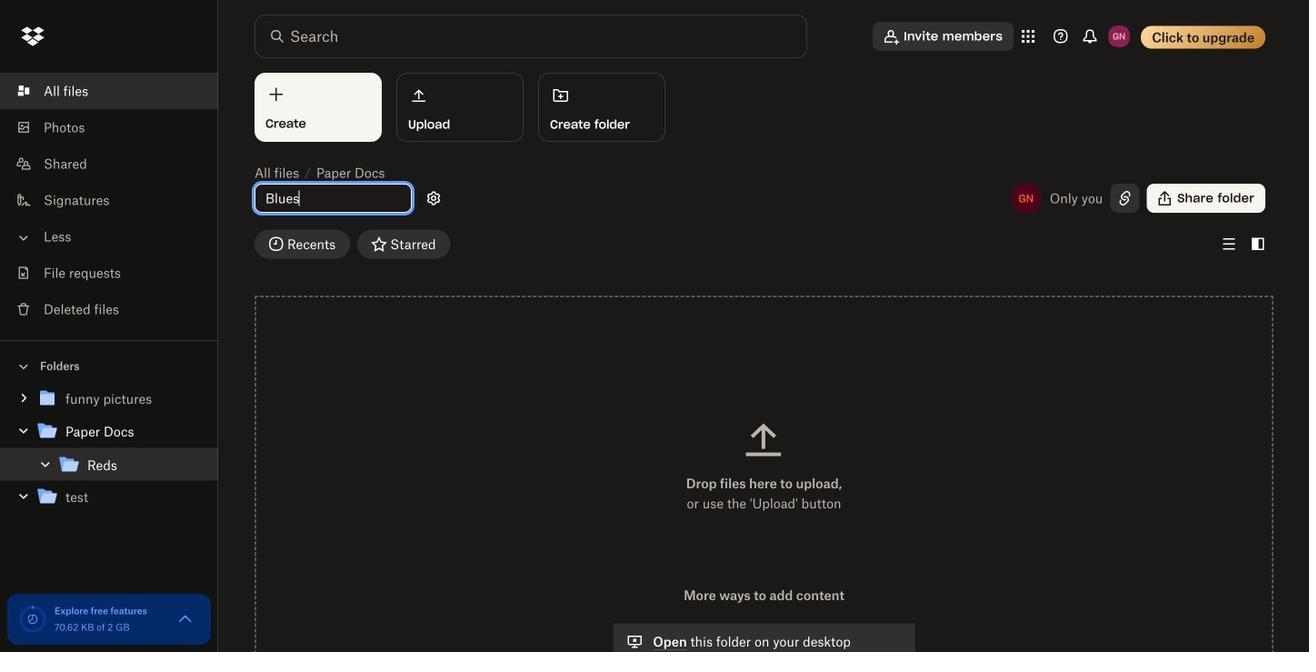 Task type: describe. For each thing, give the bounding box(es) containing it.
Search in folder "Dropbox" text field
[[290, 25, 769, 47]]

quota usage image
[[18, 605, 47, 634]]

Rename directory text field
[[266, 188, 401, 208]]

folder settings image
[[423, 187, 445, 209]]

less image
[[15, 229, 33, 247]]



Task type: locate. For each thing, give the bounding box(es) containing it.
quota usage progress bar
[[18, 605, 47, 634]]

dropbox image
[[15, 18, 51, 55]]

generic name (you) image
[[1010, 182, 1043, 215]]

list
[[0, 62, 218, 340]]

list item
[[0, 73, 218, 109]]

group
[[0, 379, 218, 527]]



Task type: vqa. For each thing, say whether or not it's contained in the screenshot.
Shared link
no



